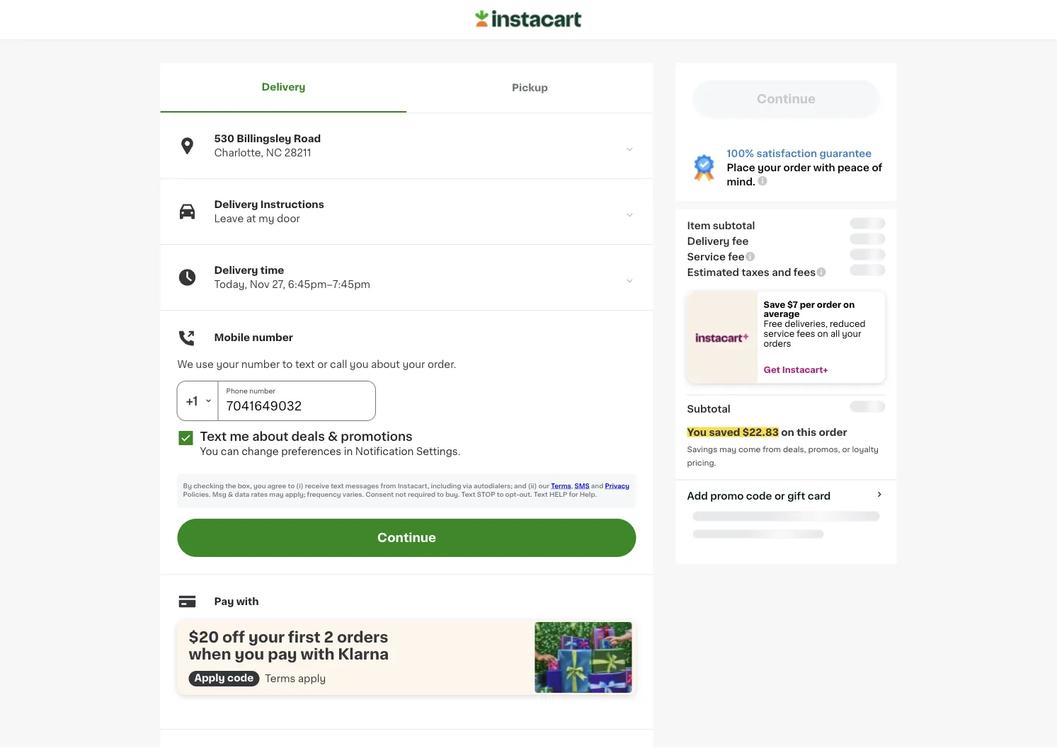 Task type: locate. For each thing, give the bounding box(es) containing it.
number
[[252, 333, 293, 343], [241, 360, 280, 370]]

2 vertical spatial on
[[781, 427, 795, 437]]

1 vertical spatial may
[[269, 492, 284, 498]]

1 vertical spatial text
[[331, 483, 344, 490]]

and right the taxes
[[772, 267, 792, 277]]

0 vertical spatial may
[[720, 446, 737, 454]]

service
[[687, 252, 726, 262]]

delivery instructions image
[[624, 209, 636, 222]]

0 vertical spatial you
[[687, 427, 707, 437]]

home image
[[476, 8, 582, 29]]

may down saved at the bottom right of the page
[[720, 446, 737, 454]]

about right call
[[371, 360, 400, 370]]

text down our
[[534, 492, 548, 498]]

including
[[431, 483, 461, 490]]

fee
[[732, 236, 749, 246], [728, 252, 745, 262]]

or inside savings may come from deals, promos, or loyalty pricing.
[[842, 446, 850, 454]]

orders up klarna
[[337, 630, 388, 645]]

or left "gift"
[[775, 491, 785, 501]]

with down "guarantee"
[[814, 163, 836, 173]]

loyalty
[[852, 446, 879, 454]]

you down off
[[235, 647, 264, 662]]

fee for delivery fee
[[732, 236, 749, 246]]

order inside save $7 per order on average free deliveries, reduced service fees on all your orders
[[817, 301, 842, 309]]

1 horizontal spatial text
[[331, 483, 344, 490]]

0 horizontal spatial text
[[295, 360, 315, 370]]

fee up "estimated taxes and fees"
[[728, 252, 745, 262]]

to down autodialers;
[[497, 492, 504, 498]]

0 vertical spatial code
[[746, 491, 772, 501]]

& right deals
[[328, 431, 338, 443]]

0 horizontal spatial text
[[200, 431, 227, 443]]

2 horizontal spatial or
[[842, 446, 850, 454]]

you right call
[[350, 360, 369, 370]]

on left all
[[818, 330, 829, 338]]

help
[[550, 492, 568, 498]]

terms inside by checking the box, you agree to (i) receive text messages from instacart, including via autodialers; and (ii) our terms , sms and privacy policies. msg & data rates may apply; frequency varies. consent not required to buy. text stop to opt-out. text help for help.
[[551, 483, 571, 490]]

continue
[[377, 532, 436, 544]]

average
[[764, 310, 800, 318]]

1 horizontal spatial you
[[687, 427, 707, 437]]

data
[[235, 492, 250, 498]]

0 vertical spatial about
[[371, 360, 400, 370]]

& down "the"
[[228, 492, 233, 498]]

may down 'agree'
[[269, 492, 284, 498]]

or left the loyalty
[[842, 446, 850, 454]]

delivery time today, nov 27, 6:45pm–7:45pm
[[214, 266, 370, 290]]

you up rates
[[254, 483, 266, 490]]

2 vertical spatial order
[[819, 427, 848, 437]]

2 vertical spatial or
[[775, 491, 785, 501]]

2 horizontal spatial on
[[844, 301, 855, 309]]

mobile
[[214, 333, 250, 343]]

1 horizontal spatial orders
[[764, 340, 792, 348]]

with right pay
[[236, 597, 259, 607]]

delivery up today,
[[214, 266, 258, 276]]

0 vertical spatial on
[[844, 301, 855, 309]]

your down reduced
[[842, 330, 862, 338]]

from down you saved $22.83 on this order
[[763, 446, 781, 454]]

order.
[[428, 360, 456, 370]]

0 horizontal spatial about
[[252, 431, 289, 443]]

text inside text me about deals & promotions you can change preferences in notification settings.
[[200, 431, 227, 443]]

order
[[784, 163, 811, 173], [817, 301, 842, 309], [819, 427, 848, 437]]

you inside text me about deals & promotions you can change preferences in notification settings.
[[200, 447, 218, 457]]

1 horizontal spatial text
[[462, 492, 476, 498]]

0 horizontal spatial &
[[228, 492, 233, 498]]

delivery for delivery time today, nov 27, 6:45pm–7:45pm
[[214, 266, 258, 276]]

order down 100% satisfaction guarantee
[[784, 163, 811, 173]]

can
[[221, 447, 239, 457]]

or for call
[[317, 360, 328, 370]]

&
[[328, 431, 338, 443], [228, 492, 233, 498]]

klarna
[[338, 647, 389, 662]]

& inside text me about deals & promotions you can change preferences in notification settings.
[[328, 431, 338, 443]]

1 vertical spatial or
[[842, 446, 850, 454]]

1 vertical spatial &
[[228, 492, 233, 498]]

1 vertical spatial from
[[381, 483, 396, 490]]

terms up help
[[551, 483, 571, 490]]

1 horizontal spatial from
[[763, 446, 781, 454]]

1 vertical spatial code
[[227, 674, 254, 684]]

delivery inside 'delivery instructions leave at my door'
[[214, 200, 258, 210]]

delivery up the "billingsley" at the top left
[[262, 82, 306, 92]]

2 horizontal spatial with
[[814, 163, 836, 173]]

fees down deliveries,
[[797, 330, 816, 338]]

1 horizontal spatial and
[[591, 483, 604, 490]]

number right the mobile
[[252, 333, 293, 343]]

saved
[[709, 427, 741, 437]]

1 horizontal spatial about
[[371, 360, 400, 370]]

with inside place your order with peace of mind.
[[814, 163, 836, 173]]

code right apply at bottom
[[227, 674, 254, 684]]

0 vertical spatial or
[[317, 360, 328, 370]]

fee for service fee
[[728, 252, 745, 262]]

1 horizontal spatial or
[[775, 491, 785, 501]]

order up promos,
[[819, 427, 848, 437]]

1 vertical spatial order
[[817, 301, 842, 309]]

may inside savings may come from deals, promos, or loyalty pricing.
[[720, 446, 737, 454]]

0 horizontal spatial you
[[200, 447, 218, 457]]

or inside button
[[775, 491, 785, 501]]

required
[[408, 492, 436, 498]]

100%
[[727, 149, 754, 159]]

2 vertical spatial you
[[235, 647, 264, 662]]

subtotal
[[687, 404, 731, 414]]

text
[[295, 360, 315, 370], [331, 483, 344, 490]]

2 vertical spatial with
[[301, 647, 335, 662]]

text left call
[[295, 360, 315, 370]]

the
[[225, 483, 236, 490]]

text up can
[[200, 431, 227, 443]]

card
[[808, 491, 831, 501]]

text down via
[[462, 492, 476, 498]]

0 vertical spatial order
[[784, 163, 811, 173]]

our
[[539, 483, 550, 490]]

help.
[[580, 492, 597, 498]]

delivery up leave
[[214, 200, 258, 210]]

(ii)
[[528, 483, 537, 490]]

number down mobile number in the top left of the page
[[241, 360, 280, 370]]

1 vertical spatial about
[[252, 431, 289, 443]]

+1
[[186, 395, 198, 407]]

about up change on the bottom left of the page
[[252, 431, 289, 443]]

orders inside $20 off your first 2 orders when you pay with klarna
[[337, 630, 388, 645]]

you inside by checking the box, you agree to (i) receive text messages from instacart, including via autodialers; and (ii) our terms , sms and privacy policies. msg & data rates may apply; frequency varies. consent not required to buy. text stop to opt-out. text help for help.
[[254, 483, 266, 490]]

you
[[687, 427, 707, 437], [200, 447, 218, 457]]

get
[[764, 366, 781, 374]]

text up the frequency
[[331, 483, 344, 490]]

0 vertical spatial number
[[252, 333, 293, 343]]

per
[[800, 301, 815, 309]]

fee down subtotal
[[732, 236, 749, 246]]

with down '2'
[[301, 647, 335, 662]]

your up more info about 100% satisfaction guarantee image
[[758, 163, 781, 173]]

1 vertical spatial orders
[[337, 630, 388, 645]]

0 horizontal spatial or
[[317, 360, 328, 370]]

order right the per
[[817, 301, 842, 309]]

msg
[[212, 492, 226, 498]]

your inside $20 off your first 2 orders when you pay with klarna
[[249, 630, 285, 645]]

on up reduced
[[844, 301, 855, 309]]

(i)
[[296, 483, 304, 490]]

0 vertical spatial from
[[763, 446, 781, 454]]

1 vertical spatial fees
[[797, 330, 816, 338]]

code right promo
[[746, 491, 772, 501]]

530
[[214, 134, 235, 144]]

1 vertical spatial fee
[[728, 252, 745, 262]]

you up savings at the right of the page
[[687, 427, 707, 437]]

and up out.
[[514, 483, 527, 490]]

terms link
[[551, 483, 571, 490]]

530 billingsley road charlotte, nc 28211
[[214, 134, 321, 158]]

to
[[282, 360, 293, 370], [288, 483, 295, 490], [437, 492, 444, 498], [497, 492, 504, 498]]

1 horizontal spatial may
[[720, 446, 737, 454]]

1 vertical spatial you
[[200, 447, 218, 457]]

delivery inside button
[[262, 82, 306, 92]]

orders down service
[[764, 340, 792, 348]]

box,
[[238, 483, 252, 490]]

add
[[687, 491, 708, 501]]

get instacart+
[[764, 366, 829, 374]]

reduced
[[830, 320, 866, 328]]

1 vertical spatial with
[[236, 597, 259, 607]]

from up consent
[[381, 483, 396, 490]]

you left can
[[200, 447, 218, 457]]

come
[[739, 446, 761, 454]]

1 horizontal spatial &
[[328, 431, 338, 443]]

delivery up service
[[687, 236, 730, 246]]

fees up the per
[[794, 267, 816, 277]]

service
[[764, 330, 795, 338]]

0 vertical spatial orders
[[764, 340, 792, 348]]

2 horizontal spatial and
[[772, 267, 792, 277]]

0 vertical spatial &
[[328, 431, 338, 443]]

may
[[720, 446, 737, 454], [269, 492, 284, 498]]

terms down 'pay'
[[265, 674, 296, 684]]

save
[[764, 301, 786, 309]]

delivery instructions leave at my door
[[214, 200, 324, 224]]

and up help.
[[591, 483, 604, 490]]

apply
[[298, 674, 326, 684]]

your
[[758, 163, 781, 173], [842, 330, 862, 338], [216, 360, 239, 370], [403, 360, 425, 370], [249, 630, 285, 645]]

from inside savings may come from deals, promos, or loyalty pricing.
[[763, 446, 781, 454]]

instacart+
[[783, 366, 829, 374]]

you
[[350, 360, 369, 370], [254, 483, 266, 490], [235, 647, 264, 662]]

may inside by checking the box, you agree to (i) receive text messages from instacart, including via autodialers; and (ii) our terms , sms and privacy policies. msg & data rates may apply; frequency varies. consent not required to buy. text stop to opt-out. text help for help.
[[269, 492, 284, 498]]

1 horizontal spatial terms
[[551, 483, 571, 490]]

with
[[814, 163, 836, 173], [236, 597, 259, 607], [301, 647, 335, 662]]

0 vertical spatial terms
[[551, 483, 571, 490]]

0 vertical spatial with
[[814, 163, 836, 173]]

settings.
[[416, 447, 461, 457]]

door
[[277, 214, 300, 224]]

more info about 100% satisfaction guarantee image
[[757, 175, 768, 187]]

text
[[200, 431, 227, 443], [462, 492, 476, 498], [534, 492, 548, 498]]

your up 'pay'
[[249, 630, 285, 645]]

taxes
[[742, 267, 770, 277]]

and
[[772, 267, 792, 277], [514, 483, 527, 490], [591, 483, 604, 490]]

0 horizontal spatial on
[[781, 427, 795, 437]]

save $7 per order on average free deliveries, reduced service fees on all your orders
[[764, 301, 868, 348]]

text me about deals & promotions you can change preferences in notification settings.
[[200, 431, 461, 457]]

out.
[[519, 492, 532, 498]]

gift
[[788, 491, 806, 501]]

instructions
[[261, 200, 324, 210]]

1 horizontal spatial code
[[746, 491, 772, 501]]

delivery time image
[[624, 275, 636, 288]]

my
[[259, 214, 274, 224]]

or left call
[[317, 360, 328, 370]]

rates
[[251, 492, 268, 498]]

0 vertical spatial fee
[[732, 236, 749, 246]]

time
[[261, 266, 284, 276]]

0 horizontal spatial may
[[269, 492, 284, 498]]

on up deals,
[[781, 427, 795, 437]]

1 horizontal spatial with
[[301, 647, 335, 662]]

1 horizontal spatial on
[[818, 330, 829, 338]]

0 horizontal spatial orders
[[337, 630, 388, 645]]

first
[[288, 630, 321, 645]]

$22.83
[[743, 427, 779, 437]]

Phone number telephone field
[[218, 382, 376, 421]]

deliveries,
[[785, 320, 828, 328]]

1 vertical spatial you
[[254, 483, 266, 490]]

0 horizontal spatial terms
[[265, 674, 296, 684]]

delivery inside delivery time today, nov 27, 6:45pm–7:45pm
[[214, 266, 258, 276]]

6:45pm–7:45pm
[[288, 280, 370, 290]]

your left order.
[[403, 360, 425, 370]]

0 horizontal spatial from
[[381, 483, 396, 490]]

privacy
[[605, 483, 630, 490]]



Task type: describe. For each thing, give the bounding box(es) containing it.
$7
[[788, 301, 798, 309]]

0 vertical spatial fees
[[794, 267, 816, 277]]

order inside place your order with peace of mind.
[[784, 163, 811, 173]]

$20
[[189, 630, 219, 645]]

to down including
[[437, 492, 444, 498]]

place your order with peace of mind.
[[727, 163, 883, 187]]

orders inside save $7 per order on average free deliveries, reduced service fees on all your orders
[[764, 340, 792, 348]]

2
[[324, 630, 334, 645]]

stop
[[477, 492, 496, 498]]

from inside by checking the box, you agree to (i) receive text messages from instacart, including via autodialers; and (ii) our terms , sms and privacy policies. msg & data rates may apply; frequency varies. consent not required to buy. text stop to opt-out. text help for help.
[[381, 483, 396, 490]]

code inside add promo code or gift card button
[[746, 491, 772, 501]]

pay
[[268, 647, 297, 662]]

promo
[[711, 491, 744, 501]]

by
[[183, 483, 192, 490]]

free
[[764, 320, 783, 328]]

estimated taxes and fees
[[687, 267, 816, 277]]

or for loyalty
[[842, 446, 850, 454]]

off
[[222, 630, 245, 645]]

your inside place your order with peace of mind.
[[758, 163, 781, 173]]

delivery for delivery
[[262, 82, 306, 92]]

fees inside save $7 per order on average free deliveries, reduced service fees on all your orders
[[797, 330, 816, 338]]

preferences
[[281, 447, 342, 457]]

instacart,
[[398, 483, 429, 490]]

2 horizontal spatial text
[[534, 492, 548, 498]]

1 vertical spatial on
[[818, 330, 829, 338]]

we use your number to text or call you about your order.
[[177, 360, 456, 370]]

pickup
[[512, 83, 548, 93]]

0 horizontal spatial code
[[227, 674, 254, 684]]

charlotte,
[[214, 148, 264, 158]]

varies.
[[343, 492, 364, 498]]

change
[[242, 447, 279, 457]]

policies.
[[183, 492, 211, 498]]

frequency
[[307, 492, 341, 498]]

satisfaction
[[757, 149, 817, 159]]

savings
[[687, 446, 718, 454]]

about inside text me about deals & promotions you can change preferences in notification settings.
[[252, 431, 289, 443]]

& inside by checking the box, you agree to (i) receive text messages from instacart, including via autodialers; and (ii) our terms , sms and privacy policies. msg & data rates may apply; frequency varies. consent not required to buy. text stop to opt-out. text help for help.
[[228, 492, 233, 498]]

1 vertical spatial number
[[241, 360, 280, 370]]

0 horizontal spatial and
[[514, 483, 527, 490]]

via
[[463, 483, 472, 490]]

delivery fee
[[687, 236, 749, 246]]

delivery for delivery instructions leave at my door
[[214, 200, 258, 210]]

deals
[[292, 431, 325, 443]]

100% satisfaction guarantee
[[727, 149, 872, 159]]

27,
[[272, 280, 285, 290]]

to left (i) in the bottom of the page
[[288, 483, 295, 490]]

pay with
[[214, 597, 259, 607]]

mobile number
[[214, 333, 293, 343]]

terms apply
[[265, 674, 326, 684]]

0 vertical spatial you
[[350, 360, 369, 370]]

$20 off your first 2 orders when you pay with klarna
[[189, 630, 389, 662]]

text inside by checking the box, you agree to (i) receive text messages from instacart, including via autodialers; and (ii) our terms , sms and privacy policies. msg & data rates may apply; frequency varies. consent not required to buy. text stop to opt-out. text help for help.
[[331, 483, 344, 490]]

sms
[[575, 483, 590, 490]]

nov
[[250, 280, 270, 290]]

leave
[[214, 214, 244, 224]]

peace
[[838, 163, 870, 173]]

call
[[330, 360, 347, 370]]

continue button
[[177, 519, 636, 557]]

we
[[177, 360, 193, 370]]

your inside save $7 per order on average free deliveries, reduced service fees on all your orders
[[842, 330, 862, 338]]

0 horizontal spatial with
[[236, 597, 259, 607]]

delivery for delivery fee
[[687, 236, 730, 246]]

you saved $22.83 on this order
[[687, 427, 848, 437]]

0 vertical spatial text
[[295, 360, 315, 370]]

agree
[[268, 483, 286, 490]]

nc
[[266, 148, 282, 158]]

when
[[189, 647, 231, 662]]

consent
[[366, 492, 394, 498]]

you inside $20 off your first 2 orders when you pay with klarna
[[235, 647, 264, 662]]

at
[[246, 214, 256, 224]]

all
[[831, 330, 840, 338]]

your right use
[[216, 360, 239, 370]]

Select a country button
[[177, 382, 218, 421]]

notification
[[355, 447, 414, 457]]

delivery address image
[[624, 143, 636, 156]]

pickup button
[[407, 63, 653, 113]]

today,
[[214, 280, 247, 290]]

billingsley
[[237, 134, 291, 144]]

promos,
[[809, 446, 841, 454]]

place
[[727, 163, 756, 173]]

receive
[[305, 483, 329, 490]]

with inside $20 off your first 2 orders when you pay with klarna
[[301, 647, 335, 662]]

subtotal
[[713, 221, 755, 231]]

1 vertical spatial terms
[[265, 674, 296, 684]]

apply;
[[285, 492, 306, 498]]

28211
[[284, 148, 311, 158]]

buy.
[[446, 492, 460, 498]]

use
[[196, 360, 214, 370]]

add promo code or gift card button
[[687, 489, 831, 503]]

apply
[[194, 674, 225, 684]]

sms link
[[575, 483, 590, 490]]

road
[[294, 134, 321, 144]]

guarantee
[[820, 149, 872, 159]]

service fee
[[687, 252, 745, 262]]

for
[[569, 492, 578, 498]]

to up phone number phone field at the left
[[282, 360, 293, 370]]

get instacart+ button
[[758, 365, 886, 375]]

messages
[[346, 483, 379, 490]]

savings may come from deals, promos, or loyalty pricing.
[[687, 446, 881, 467]]

pay
[[214, 597, 234, 607]]

item subtotal
[[687, 221, 755, 231]]

mind.
[[727, 177, 756, 187]]

,
[[571, 483, 573, 490]]



Task type: vqa. For each thing, say whether or not it's contained in the screenshot.
the leftmost Buy it again
no



